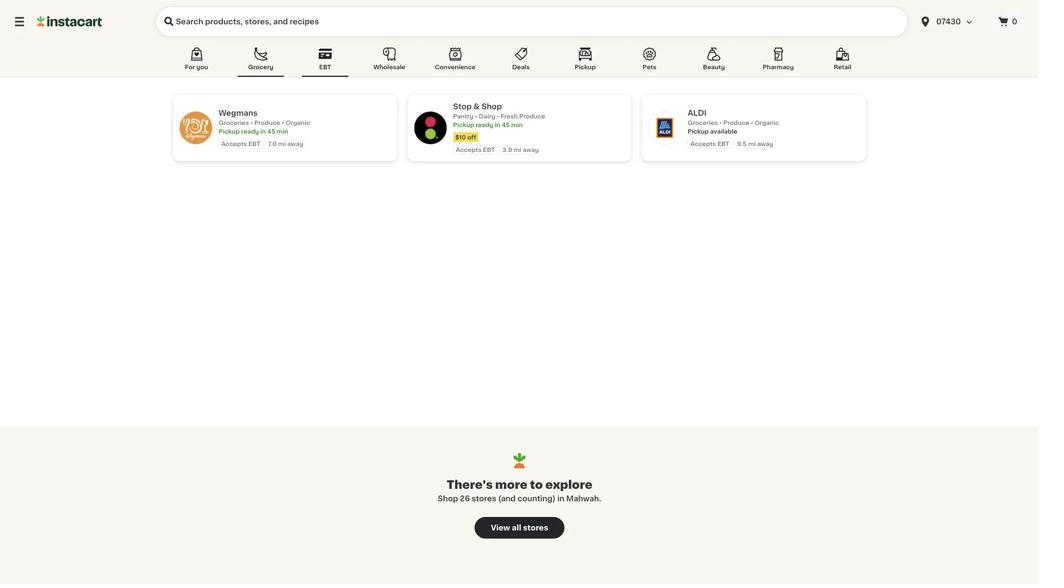 Task type: describe. For each thing, give the bounding box(es) containing it.
&
[[474, 103, 480, 110]]

grocery button
[[238, 45, 284, 77]]

Search field
[[156, 6, 908, 37]]

1 07430 button from the left
[[913, 6, 991, 37]]

mi for aldi
[[748, 141, 756, 147]]

accepts for wegmans
[[221, 141, 247, 147]]

beauty button
[[691, 45, 737, 77]]

pantry
[[453, 113, 474, 119]]

retail
[[834, 64, 852, 70]]

aldi
[[688, 109, 707, 117]]

26
[[460, 495, 470, 503]]

pickup button
[[562, 45, 609, 77]]

aldi image
[[649, 112, 681, 144]]

mi for wegmans
[[278, 141, 286, 147]]

7.0 mi away
[[268, 141, 303, 147]]

1 horizontal spatial accepts ebt
[[456, 147, 495, 153]]

there's more to explore shop 26 stores (and counting) in mahwah.
[[438, 479, 601, 503]]

wholesale button
[[366, 45, 413, 77]]

you
[[196, 64, 208, 70]]

• down &
[[475, 113, 478, 119]]

off
[[468, 134, 476, 140]]

produce for aldi
[[724, 120, 749, 126]]

organic for aldi
[[755, 120, 779, 126]]

9.5 mi away
[[737, 141, 774, 147]]

• right dairy
[[497, 113, 499, 119]]

ebt for 7.0 mi away
[[249, 141, 261, 147]]

(and
[[498, 495, 516, 503]]

grocery
[[248, 64, 273, 70]]

wegmans groceries • produce • organic pickup ready in 45 min
[[219, 109, 310, 134]]

convenience button
[[431, 45, 480, 77]]

view
[[491, 525, 510, 532]]

for you button
[[173, 45, 220, 77]]

deals
[[512, 64, 530, 70]]

min inside stop & shop pantry • dairy • fresh produce pickup ready in 45 min
[[511, 122, 523, 128]]

stop & shop pantry • dairy • fresh produce pickup ready in 45 min
[[453, 103, 545, 128]]

view all stores
[[491, 525, 548, 532]]

fresh
[[501, 113, 518, 119]]

groceries for wegmans
[[219, 120, 249, 126]]

accepts for aldi
[[691, 141, 716, 147]]

there's
[[447, 479, 493, 491]]

produce inside stop & shop pantry • dairy • fresh produce pickup ready in 45 min
[[519, 113, 545, 119]]

$10
[[455, 134, 466, 140]]

1 horizontal spatial accepts
[[456, 147, 482, 153]]

view all stores link
[[475, 518, 565, 539]]

organic for wegmans
[[286, 120, 310, 126]]

wholesale
[[374, 64, 406, 70]]

shop categories tab list
[[173, 45, 866, 77]]

• down wegmans
[[250, 120, 253, 126]]

• up available
[[720, 120, 722, 126]]

pets
[[643, 64, 657, 70]]

07430
[[937, 18, 961, 25]]

0
[[1012, 18, 1018, 25]]

ebt button
[[302, 45, 348, 77]]

pickup inside aldi groceries • produce • organic pickup available
[[688, 128, 709, 134]]

explore
[[546, 479, 593, 491]]

1 horizontal spatial mi
[[514, 147, 521, 153]]

wegmans image
[[180, 112, 212, 144]]

retail button
[[820, 45, 866, 77]]

mahwah.
[[566, 495, 601, 503]]

aldi groceries • produce • organic pickup available
[[688, 109, 779, 134]]



Task type: vqa. For each thing, say whether or not it's contained in the screenshot.
ready
yes



Task type: locate. For each thing, give the bounding box(es) containing it.
2 horizontal spatial produce
[[724, 120, 749, 126]]

1 horizontal spatial produce
[[519, 113, 545, 119]]

shop inside stop & shop pantry • dairy • fresh produce pickup ready in 45 min
[[482, 103, 502, 110]]

groceries inside aldi groceries • produce • organic pickup available
[[688, 120, 718, 126]]

2 groceries from the left
[[688, 120, 718, 126]]

accepts ebt down wegmans
[[221, 141, 261, 147]]

2 horizontal spatial accepts ebt
[[691, 141, 730, 147]]

produce inside aldi groceries • produce • organic pickup available
[[724, 120, 749, 126]]

ebt for 3.9 mi away
[[483, 147, 495, 153]]

pickup inside wegmans groceries • produce • organic pickup ready in 45 min
[[219, 128, 240, 134]]

mi right 7.0
[[278, 141, 286, 147]]

2 organic from the left
[[755, 120, 779, 126]]

view all stores button
[[475, 518, 565, 539]]

accepts ebt
[[221, 141, 261, 147], [691, 141, 730, 147], [456, 147, 495, 153]]

1 vertical spatial stores
[[523, 525, 548, 532]]

None search field
[[156, 6, 908, 37]]

stores right 26
[[472, 495, 496, 503]]

1 vertical spatial ready
[[241, 128, 259, 134]]

0 button
[[991, 11, 1026, 32]]

for you
[[185, 64, 208, 70]]

0 horizontal spatial organic
[[286, 120, 310, 126]]

groceries down aldi
[[688, 120, 718, 126]]

deals button
[[498, 45, 544, 77]]

ready inside wegmans groceries • produce • organic pickup ready in 45 min
[[241, 128, 259, 134]]

accepts
[[221, 141, 247, 147], [691, 141, 716, 147], [456, 147, 482, 153]]

pickup inside button
[[575, 64, 596, 70]]

pharmacy button
[[755, 45, 802, 77]]

min
[[511, 122, 523, 128], [277, 128, 288, 134]]

0 vertical spatial in
[[495, 122, 500, 128]]

$10 off
[[455, 134, 476, 140]]

07430 button
[[913, 6, 991, 37], [919, 6, 984, 37]]

0 horizontal spatial mi
[[278, 141, 286, 147]]

9.5
[[737, 141, 747, 147]]

away for aldi
[[757, 141, 774, 147]]

stop
[[453, 103, 472, 110]]

min up the 7.0 mi away
[[277, 128, 288, 134]]

mi right 9.5
[[748, 141, 756, 147]]

beauty
[[703, 64, 725, 70]]

for
[[185, 64, 195, 70]]

accepts ebt down available
[[691, 141, 730, 147]]

organic
[[286, 120, 310, 126], [755, 120, 779, 126]]

away right 7.0
[[287, 141, 303, 147]]

in inside wegmans groceries • produce • organic pickup ready in 45 min
[[260, 128, 266, 134]]

instacart image
[[37, 15, 102, 28]]

organic inside aldi groceries • produce • organic pickup available
[[755, 120, 779, 126]]

accepts down available
[[691, 141, 716, 147]]

0 vertical spatial ready
[[476, 122, 493, 128]]

3.9 mi away
[[503, 147, 539, 153]]

1 horizontal spatial groceries
[[688, 120, 718, 126]]

stop & shop image
[[414, 112, 447, 144]]

away for wegmans
[[287, 141, 303, 147]]

0 vertical spatial min
[[511, 122, 523, 128]]

min inside wegmans groceries • produce • organic pickup ready in 45 min
[[277, 128, 288, 134]]

produce up 7.0
[[254, 120, 280, 126]]

0 horizontal spatial stores
[[472, 495, 496, 503]]

shop left 26
[[438, 495, 458, 503]]

stores inside button
[[523, 525, 548, 532]]

1 vertical spatial in
[[260, 128, 266, 134]]

•
[[475, 113, 478, 119], [497, 113, 499, 119], [250, 120, 253, 126], [282, 120, 284, 126], [720, 120, 722, 126], [751, 120, 753, 126]]

organic inside wegmans groceries • produce • organic pickup ready in 45 min
[[286, 120, 310, 126]]

1 organic from the left
[[286, 120, 310, 126]]

1 horizontal spatial shop
[[482, 103, 502, 110]]

accepts down wegmans
[[221, 141, 247, 147]]

produce
[[519, 113, 545, 119], [254, 120, 280, 126], [724, 120, 749, 126]]

organic up 9.5 mi away
[[755, 120, 779, 126]]

wegmans
[[219, 109, 258, 117]]

1 vertical spatial 45
[[267, 128, 275, 134]]

groceries down wegmans
[[219, 120, 249, 126]]

0 vertical spatial 45
[[502, 122, 510, 128]]

1 horizontal spatial stores
[[523, 525, 548, 532]]

2 horizontal spatial in
[[558, 495, 565, 503]]

0 horizontal spatial away
[[287, 141, 303, 147]]

2 horizontal spatial accepts
[[691, 141, 716, 147]]

1 vertical spatial min
[[277, 128, 288, 134]]

ebt
[[319, 64, 331, 70], [249, 141, 261, 147], [718, 141, 730, 147], [483, 147, 495, 153]]

ebt inside button
[[319, 64, 331, 70]]

0 horizontal spatial min
[[277, 128, 288, 134]]

groceries inside wegmans groceries • produce • organic pickup ready in 45 min
[[219, 120, 249, 126]]

available
[[710, 128, 738, 134]]

groceries for aldi
[[688, 120, 718, 126]]

in inside stop & shop pantry • dairy • fresh produce pickup ready in 45 min
[[495, 122, 500, 128]]

ready inside stop & shop pantry • dairy • fresh produce pickup ready in 45 min
[[476, 122, 493, 128]]

pets button
[[627, 45, 673, 77]]

convenience
[[435, 64, 476, 70]]

ebt for 9.5 mi away
[[718, 141, 730, 147]]

accepts ebt for aldi
[[691, 141, 730, 147]]

2 horizontal spatial away
[[757, 141, 774, 147]]

in inside there's more to explore shop 26 stores (and counting) in mahwah.
[[558, 495, 565, 503]]

organic up the 7.0 mi away
[[286, 120, 310, 126]]

shop
[[482, 103, 502, 110], [438, 495, 458, 503]]

pharmacy
[[763, 64, 794, 70]]

1 vertical spatial shop
[[438, 495, 458, 503]]

groceries
[[219, 120, 249, 126], [688, 120, 718, 126]]

counting)
[[518, 495, 556, 503]]

3.9
[[503, 147, 512, 153]]

0 vertical spatial shop
[[482, 103, 502, 110]]

to
[[530, 479, 543, 491]]

45 down fresh
[[502, 122, 510, 128]]

0 horizontal spatial shop
[[438, 495, 458, 503]]

1 horizontal spatial min
[[511, 122, 523, 128]]

0 horizontal spatial produce
[[254, 120, 280, 126]]

2 horizontal spatial mi
[[748, 141, 756, 147]]

away right 9.5
[[757, 141, 774, 147]]

accepts ebt for wegmans
[[221, 141, 261, 147]]

45 up 7.0
[[267, 128, 275, 134]]

1 horizontal spatial ready
[[476, 122, 493, 128]]

1 horizontal spatial away
[[523, 147, 539, 153]]

pickup
[[575, 64, 596, 70], [453, 122, 474, 128], [219, 128, 240, 134], [688, 128, 709, 134]]

shop up dairy
[[482, 103, 502, 110]]

in
[[495, 122, 500, 128], [260, 128, 266, 134], [558, 495, 565, 503]]

produce inside wegmans groceries • produce • organic pickup ready in 45 min
[[254, 120, 280, 126]]

away right 3.9
[[523, 147, 539, 153]]

0 horizontal spatial accepts ebt
[[221, 141, 261, 147]]

0 horizontal spatial 45
[[267, 128, 275, 134]]

stores right all
[[523, 525, 548, 532]]

mi right 3.9
[[514, 147, 521, 153]]

45 inside stop & shop pantry • dairy • fresh produce pickup ready in 45 min
[[502, 122, 510, 128]]

pickup inside stop & shop pantry • dairy • fresh produce pickup ready in 45 min
[[453, 122, 474, 128]]

2 vertical spatial in
[[558, 495, 565, 503]]

2 07430 button from the left
[[919, 6, 984, 37]]

accepts down $10 off
[[456, 147, 482, 153]]

dairy
[[479, 113, 496, 119]]

ready
[[476, 122, 493, 128], [241, 128, 259, 134]]

1 groceries from the left
[[219, 120, 249, 126]]

• up the 7.0 mi away
[[282, 120, 284, 126]]

1 horizontal spatial in
[[495, 122, 500, 128]]

min down fresh
[[511, 122, 523, 128]]

0 horizontal spatial groceries
[[219, 120, 249, 126]]

accepts ebt down off
[[456, 147, 495, 153]]

0 vertical spatial stores
[[472, 495, 496, 503]]

produce right fresh
[[519, 113, 545, 119]]

ready down dairy
[[476, 122, 493, 128]]

0 horizontal spatial in
[[260, 128, 266, 134]]

1 horizontal spatial organic
[[755, 120, 779, 126]]

all
[[512, 525, 521, 532]]

stores
[[472, 495, 496, 503], [523, 525, 548, 532]]

0 horizontal spatial accepts
[[221, 141, 247, 147]]

away
[[287, 141, 303, 147], [757, 141, 774, 147], [523, 147, 539, 153]]

stores inside there's more to explore shop 26 stores (and counting) in mahwah.
[[472, 495, 496, 503]]

produce for wegmans
[[254, 120, 280, 126]]

7.0
[[268, 141, 277, 147]]

more
[[495, 479, 528, 491]]

mi
[[278, 141, 286, 147], [748, 141, 756, 147], [514, 147, 521, 153]]

ready down wegmans
[[241, 128, 259, 134]]

45
[[502, 122, 510, 128], [267, 128, 275, 134]]

45 inside wegmans groceries • produce • organic pickup ready in 45 min
[[267, 128, 275, 134]]

0 horizontal spatial ready
[[241, 128, 259, 134]]

produce up available
[[724, 120, 749, 126]]

• up 9.5 mi away
[[751, 120, 753, 126]]

1 horizontal spatial 45
[[502, 122, 510, 128]]

shop inside there's more to explore shop 26 stores (and counting) in mahwah.
[[438, 495, 458, 503]]



